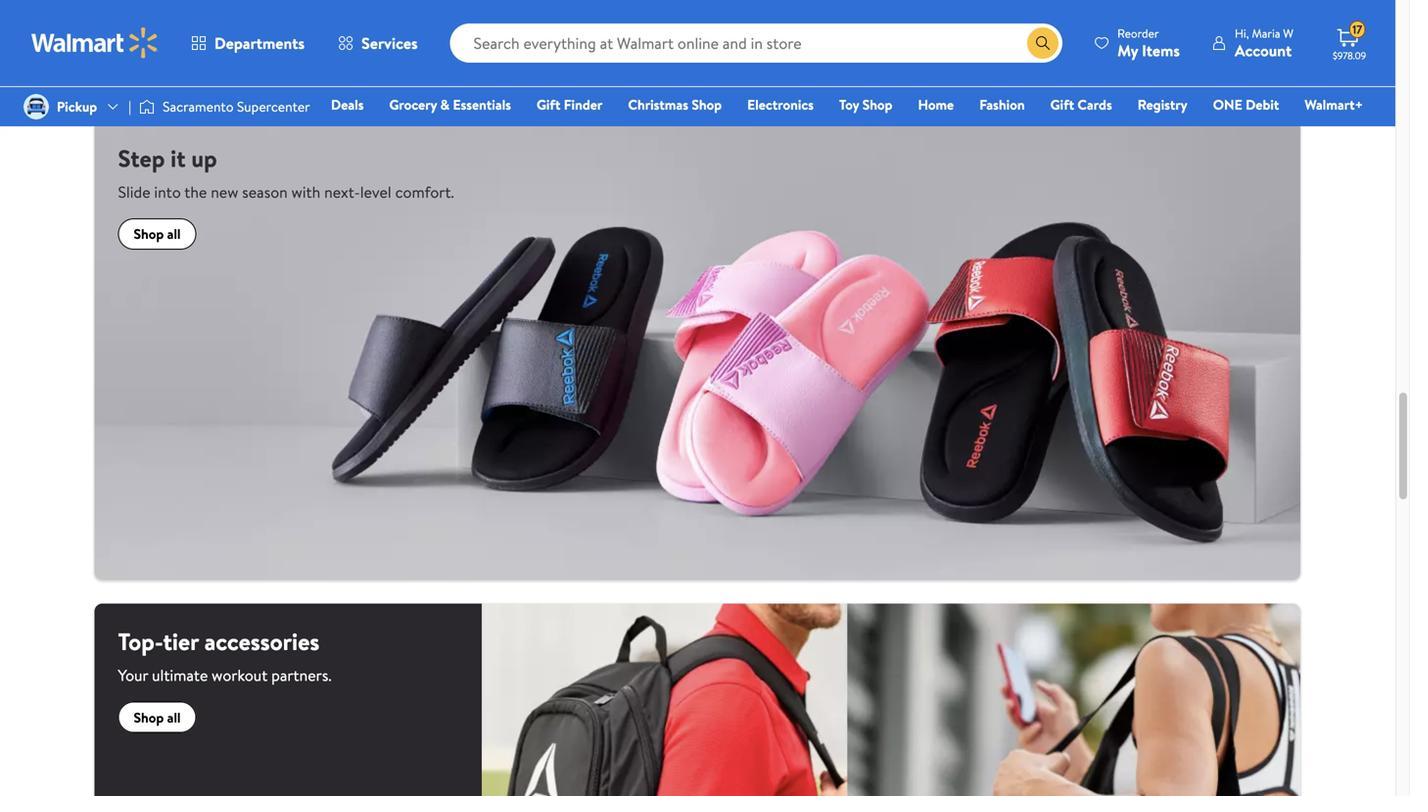 Task type: vqa. For each thing, say whether or not it's contained in the screenshot.
Add a protection plan What's covered (Only one option can be selected at a time)
no



Task type: locate. For each thing, give the bounding box(es) containing it.
accessories
[[204, 625, 320, 658]]

partners.
[[271, 665, 332, 686]]

services button
[[321, 20, 435, 67]]

one
[[1213, 95, 1243, 114]]

all down ultimate
[[167, 708, 181, 727]]

1 horizontal spatial  image
[[139, 97, 155, 117]]

1 gift from the left
[[537, 95, 561, 114]]

2 all from the top
[[167, 708, 181, 727]]

sacramento supercenter
[[163, 97, 310, 116]]

your
[[118, 665, 148, 686]]

cards
[[1078, 95, 1113, 114]]

departments button
[[174, 20, 321, 67]]

items
[[1142, 40, 1180, 61]]

the
[[184, 181, 207, 203]]

$978.09
[[1333, 49, 1367, 62]]

gift
[[537, 95, 561, 114], [1051, 95, 1075, 114]]

0 horizontal spatial  image
[[24, 94, 49, 120]]

one debit
[[1213, 95, 1280, 114]]

fashion
[[980, 95, 1025, 114]]

all
[[167, 224, 181, 243], [167, 708, 181, 727]]

registry link
[[1129, 94, 1197, 115]]

1 horizontal spatial gift
[[1051, 95, 1075, 114]]

shop girls'
[[742, 57, 804, 76]]

2 shop all link from the top
[[118, 702, 196, 733]]

search icon image
[[1036, 35, 1051, 51]]

gift cards
[[1051, 95, 1113, 114]]

shop
[[127, 57, 157, 76], [742, 57, 772, 76], [692, 95, 722, 114], [863, 95, 893, 114], [134, 224, 164, 243], [134, 708, 164, 727]]

0 vertical spatial all
[[167, 224, 181, 243]]

shop down slide
[[134, 224, 164, 243]]

1 vertical spatial shop all
[[134, 708, 181, 727]]

deals
[[331, 95, 364, 114]]

 image left pickup
[[24, 94, 49, 120]]

account
[[1235, 40, 1292, 61]]

 image right | at the left of the page
[[139, 97, 155, 117]]

 image
[[24, 94, 49, 120], [139, 97, 155, 117]]

gift left cards
[[1051, 95, 1075, 114]]

shop boys' list item
[[83, 0, 698, 97]]

shop right christmas
[[692, 95, 722, 114]]

maria
[[1252, 25, 1281, 42]]

1 shop all from the top
[[134, 224, 181, 243]]

shop left boys'
[[127, 57, 157, 76]]

Walmart Site-Wide search field
[[450, 24, 1063, 63]]

2 shop all from the top
[[134, 708, 181, 727]]

0 vertical spatial shop all link
[[118, 218, 196, 250]]

shop girls' list item
[[698, 0, 1313, 97]]

home link
[[910, 94, 963, 115]]

list containing shop boys'
[[83, 0, 1313, 97]]

|
[[129, 97, 131, 116]]

gift for gift cards
[[1051, 95, 1075, 114]]

0 horizontal spatial gift
[[537, 95, 561, 114]]

1 shop all link from the top
[[118, 218, 196, 250]]

services
[[362, 32, 418, 54]]

shop left girls'
[[742, 57, 772, 76]]

shop all down ultimate
[[134, 708, 181, 727]]

1 vertical spatial all
[[167, 708, 181, 727]]

0 vertical spatial shop all
[[134, 224, 181, 243]]

shop all
[[134, 224, 181, 243], [134, 708, 181, 727]]

workout
[[212, 665, 268, 686]]

2 gift from the left
[[1051, 95, 1075, 114]]

ultimate
[[152, 665, 208, 686]]

1 all from the top
[[167, 224, 181, 243]]

gift left 'finder'
[[537, 95, 561, 114]]

shop all link
[[118, 218, 196, 250], [118, 702, 196, 733]]

toy
[[840, 95, 859, 114]]

shop all down the into
[[134, 224, 181, 243]]

all down the into
[[167, 224, 181, 243]]

christmas shop
[[628, 95, 722, 114]]

gift for gift finder
[[537, 95, 561, 114]]

top-tier accessories your ultimate workout partners.
[[118, 625, 332, 686]]

1 vertical spatial shop all link
[[118, 702, 196, 733]]

christmas shop link
[[619, 94, 731, 115]]

one debit link
[[1205, 94, 1289, 115]]

step it up slide into the new season with next-level comfort.
[[118, 142, 454, 203]]

toy shop
[[840, 95, 893, 114]]

toy shop link
[[831, 94, 902, 115]]

shop all link down the into
[[118, 218, 196, 250]]

registry
[[1138, 95, 1188, 114]]

shop all link down ultimate
[[118, 702, 196, 733]]

grocery & essentials link
[[381, 94, 520, 115]]

reorder
[[1118, 25, 1159, 42]]

list
[[83, 0, 1313, 97]]

reorder my items
[[1118, 25, 1180, 61]]

supercenter
[[237, 97, 310, 116]]

deals link
[[322, 94, 373, 115]]

my
[[1118, 40, 1139, 61]]

walmart image
[[31, 27, 159, 59]]



Task type: describe. For each thing, give the bounding box(es) containing it.
home
[[918, 95, 954, 114]]

shop all link for step
[[118, 218, 196, 250]]

Search search field
[[450, 24, 1063, 63]]

shop right toy
[[863, 95, 893, 114]]

fashion link
[[971, 94, 1034, 115]]

new
[[211, 181, 238, 203]]

 image for pickup
[[24, 94, 49, 120]]

next-
[[324, 181, 360, 203]]

level
[[360, 181, 392, 203]]

gift cards link
[[1042, 94, 1121, 115]]

shop all for top-
[[134, 708, 181, 727]]

grocery & essentials
[[389, 95, 511, 114]]

tier
[[163, 625, 199, 658]]

pickup
[[57, 97, 97, 116]]

gift finder link
[[528, 94, 612, 115]]

shop down the your
[[134, 708, 164, 727]]

christmas
[[628, 95, 689, 114]]

slide
[[118, 181, 150, 203]]

walmart+
[[1305, 95, 1364, 114]]

w
[[1284, 25, 1294, 42]]

with
[[292, 181, 321, 203]]

essentials
[[453, 95, 511, 114]]

shop boys'
[[127, 57, 191, 76]]

hi, maria w account
[[1235, 25, 1294, 61]]

finder
[[564, 95, 603, 114]]

up
[[191, 142, 217, 175]]

gift finder
[[537, 95, 603, 114]]

sacramento
[[163, 97, 234, 116]]

shop girls' link
[[710, 0, 1301, 81]]

hi,
[[1235, 25, 1250, 42]]

 image for sacramento supercenter
[[139, 97, 155, 117]]

all for tier
[[167, 708, 181, 727]]

top-
[[118, 625, 163, 658]]

walmart+ link
[[1296, 94, 1372, 115]]

step
[[118, 142, 165, 175]]

17
[[1353, 21, 1363, 38]]

departments
[[215, 32, 305, 54]]

into
[[154, 181, 181, 203]]

season
[[242, 181, 288, 203]]

grocery
[[389, 95, 437, 114]]

girls'
[[775, 57, 804, 76]]

shop boys' link
[[95, 0, 686, 81]]

&
[[440, 95, 450, 114]]

it
[[171, 142, 186, 175]]

all for it
[[167, 224, 181, 243]]

shop all for step
[[134, 224, 181, 243]]

shop all link for top-
[[118, 702, 196, 733]]

electronics
[[748, 95, 814, 114]]

comfort.
[[395, 181, 454, 203]]

debit
[[1246, 95, 1280, 114]]

boys'
[[160, 57, 191, 76]]

electronics link
[[739, 94, 823, 115]]



